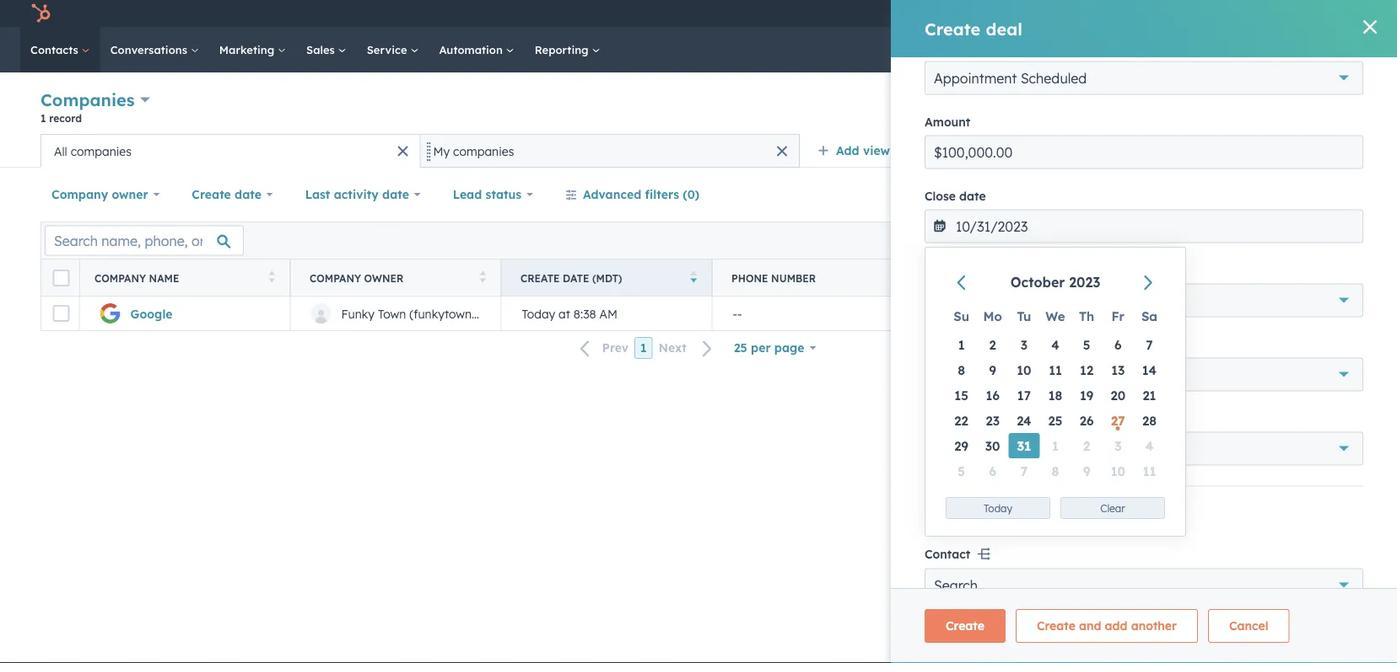 Task type: locate. For each thing, give the bounding box(es) containing it.
settings image
[[1239, 7, 1254, 22]]

track inside the track the revenue opportunities associated with this record.
[[1065, 326, 1094, 341]]

owner up 'town'
[[364, 272, 404, 285]]

1 vertical spatial add
[[836, 143, 859, 158]]

calling icon button
[[1133, 2, 1162, 25]]

today at 8:38 am
[[522, 306, 618, 321]]

reporting
[[535, 43, 592, 57]]

funky town (funkytownclown1@gmail.com) button
[[290, 297, 582, 331]]

(mdt) up am
[[592, 272, 622, 285]]

track down caret image
[[1065, 436, 1094, 451]]

funky button
[[1292, 0, 1375, 27]]

0 horizontal spatial --
[[733, 306, 742, 321]]

(0) inside deals (0) "dropdown button"
[[1121, 290, 1138, 305]]

the down tickets
[[1098, 436, 1116, 451]]

contacts for contacts (1)
[[1085, 92, 1137, 107]]

track for track the revenue opportunities associated with this record.
[[1065, 326, 1094, 341]]

1 record
[[40, 112, 82, 124]]

company owner
[[51, 187, 148, 202], [310, 272, 404, 285]]

1 horizontal spatial companies
[[453, 144, 514, 159]]

1 all from the left
[[955, 143, 970, 158]]

1 button
[[635, 337, 653, 359]]

hubspot link
[[20, 3, 63, 24]]

(0) up track
[[1147, 491, 1164, 505]]

brian halligan (sample contact) link
[[1076, 136, 1268, 150]]

1 date from the left
[[235, 187, 261, 202]]

+ for contacts (1) dropdown button
[[1346, 92, 1353, 107]]

create date
[[192, 187, 261, 202]]

+ for deals (0) "dropdown button"
[[1346, 290, 1353, 304]]

1 + add from the top
[[1346, 92, 1380, 107]]

deals (0)
[[1085, 290, 1138, 305]]

owner
[[112, 187, 148, 202], [364, 272, 404, 285]]

1 + add button from the top
[[1346, 89, 1380, 110]]

create up today
[[521, 272, 560, 285]]

associated up payments.
[[1221, 527, 1282, 542]]

last
[[305, 187, 330, 202], [942, 272, 968, 285]]

at for ceo
[[1099, 158, 1109, 170]]

1 vertical spatial with
[[1289, 436, 1312, 451]]

1 inside the companies banner
[[40, 112, 46, 124]]

with inside collect and track payments associated with this company using hubspot payments.
[[1285, 527, 1308, 542]]

0 horizontal spatial all
[[54, 144, 67, 159]]

companies inside button
[[71, 144, 132, 159]]

create date button
[[181, 178, 284, 212]]

(0) inside payments (0) dropdown button
[[1147, 491, 1164, 505]]

(0) for tickets
[[1131, 400, 1147, 415]]

view
[[1065, 236, 1093, 250], [1210, 306, 1237, 321]]

company owner up the funky
[[310, 272, 404, 285]]

company inside popup button
[[51, 187, 108, 202]]

0 vertical spatial 1
[[40, 112, 46, 124]]

search image
[[1362, 44, 1373, 56]]

0 vertical spatial last
[[305, 187, 330, 202]]

view inside view associated contacts link
[[1065, 236, 1093, 250]]

0 vertical spatial view
[[1065, 236, 1093, 250]]

0 vertical spatial add
[[1357, 92, 1380, 107]]

1 left record
[[40, 112, 46, 124]]

0 horizontal spatial press to sort. image
[[269, 271, 275, 283]]

contacts left (1)
[[1085, 92, 1137, 107]]

1 vertical spatial view
[[1210, 306, 1237, 321]]

(0) right 'deals'
[[1121, 290, 1138, 305]]

+ add button down edit columns button
[[1346, 287, 1380, 307]]

1 vertical spatial company owner
[[310, 272, 404, 285]]

2 vertical spatial add
[[1357, 290, 1380, 304]]

google link
[[130, 306, 173, 321]]

0 vertical spatial google
[[1082, 18, 1142, 39]]

companies
[[71, 144, 132, 159], [453, 144, 514, 159]]

1 vertical spatial create
[[521, 272, 560, 285]]

export button
[[1206, 230, 1259, 252]]

+
[[1346, 92, 1353, 107], [1346, 290, 1353, 304]]

0 vertical spatial record.
[[1065, 346, 1103, 361]]

0 vertical spatial at
[[1099, 158, 1109, 170]]

contacts inside dropdown button
[[1085, 92, 1137, 107]]

payments (0)
[[1085, 491, 1164, 505]]

owner up search name, phone, or domain search box
[[112, 187, 148, 202]]

4 press to sort. element from the left
[[1323, 271, 1330, 286]]

all inside all views link
[[955, 143, 970, 158]]

0 vertical spatial track
[[1065, 326, 1094, 341]]

this for track the customer requests associated with this record.
[[1316, 436, 1336, 451]]

1 horizontal spatial last
[[942, 272, 968, 285]]

add for deals (0) "dropdown button"
[[1357, 290, 1380, 304]]

associated right 'opportunities'
[[1244, 326, 1305, 341]]

tickets (0)
[[1085, 400, 1147, 415]]

track for track the customer requests associated with this record.
[[1065, 436, 1094, 451]]

1 horizontal spatial at
[[1099, 158, 1109, 170]]

1 vertical spatial 1
[[640, 341, 647, 356]]

at for today
[[559, 306, 570, 321]]

ceo at google
[[1076, 158, 1146, 170]]

with for track the customer requests associated with this record.
[[1289, 436, 1312, 451]]

track
[[1130, 527, 1159, 542]]

at
[[1099, 158, 1109, 170], [559, 306, 570, 321]]

+ add button down search icon
[[1346, 89, 1380, 110]]

up
[[1200, 585, 1213, 598]]

1 -- from the left
[[733, 306, 742, 321]]

sales link
[[296, 27, 357, 73]]

0 horizontal spatial 1
[[40, 112, 46, 124]]

1 vertical spatial track
[[1065, 436, 1094, 451]]

2 companies from the left
[[453, 144, 514, 159]]

associated for requests
[[1225, 436, 1286, 451]]

1 vertical spatial at
[[559, 306, 570, 321]]

2 press to sort. image from the left
[[480, 271, 486, 283]]

company owner inside company owner popup button
[[51, 187, 148, 202]]

1 horizontal spatial contacts
[[1085, 92, 1137, 107]]

upgrade
[[1069, 8, 1116, 22]]

+ down the search button
[[1346, 92, 1353, 107]]

0 vertical spatial company owner
[[51, 187, 148, 202]]

2 vertical spatial google
[[130, 306, 173, 321]]

create inside create date popup button
[[192, 187, 231, 202]]

payments right up
[[1215, 585, 1263, 598]]

0 vertical spatial owner
[[112, 187, 148, 202]]

track the customer requests associated with this record.
[[1065, 436, 1377, 451]]

add view (2/5)
[[836, 143, 923, 158]]

save button
[[1061, 610, 1132, 644]]

associated inside collect and track payments associated with this company using hubspot payments.
[[1221, 527, 1282, 542]]

0 vertical spatial this
[[1334, 326, 1354, 341]]

page
[[774, 341, 804, 356]]

1 horizontal spatial date
[[382, 187, 409, 202]]

this for track the revenue opportunities associated with this record.
[[1334, 326, 1354, 341]]

google down name on the top
[[130, 306, 173, 321]]

the inside the track the revenue opportunities associated with this record.
[[1098, 326, 1116, 341]]

the left revenue
[[1098, 326, 1116, 341]]

views
[[974, 143, 1007, 158]]

payments
[[1162, 527, 1218, 542], [1215, 585, 1263, 598]]

city
[[1153, 272, 1178, 285]]

sales
[[306, 43, 338, 57]]

edit columns button
[[1269, 230, 1352, 252]]

1 (mdt) from the left
[[592, 272, 622, 285]]

track
[[1065, 326, 1094, 341], [1065, 436, 1094, 451]]

contacts
[[30, 43, 82, 57], [1085, 92, 1137, 107]]

view associated contacts
[[1065, 236, 1215, 250]]

1 date from the left
[[563, 272, 589, 285]]

associated inside the track the revenue opportunities associated with this record.
[[1244, 326, 1305, 341]]

collect
[[1065, 527, 1102, 542]]

0 horizontal spatial contacts
[[30, 43, 82, 57]]

1 the from the top
[[1098, 326, 1116, 341]]

all views link
[[944, 134, 1018, 168]]

hubspot
[[1153, 547, 1202, 562]]

all for all views
[[955, 143, 970, 158]]

all for all companies
[[54, 144, 67, 159]]

1 right prev
[[640, 341, 647, 356]]

0 horizontal spatial companies
[[71, 144, 132, 159]]

0 horizontal spatial owner
[[112, 187, 148, 202]]

press to sort. element for phone number
[[901, 271, 908, 286]]

help button
[[1204, 0, 1232, 27]]

date right activity
[[382, 187, 409, 202]]

+ down edit columns button
[[1346, 290, 1353, 304]]

25 per page
[[734, 341, 804, 356]]

0 horizontal spatial record.
[[1065, 346, 1103, 361]]

2 press to sort. element from the left
[[480, 271, 486, 286]]

1 horizontal spatial all
[[955, 143, 970, 158]]

2 vertical spatial with
[[1285, 527, 1308, 542]]

company down all companies
[[51, 187, 108, 202]]

2 track from the top
[[1065, 436, 1094, 451]]

1 vertical spatial +
[[1346, 290, 1353, 304]]

(mdt) right activity
[[1054, 272, 1084, 285]]

google down the halligan
[[1112, 158, 1146, 170]]

date up "today at 8:38 am"
[[563, 272, 589, 285]]

0 horizontal spatial last
[[305, 187, 330, 202]]

1
[[40, 112, 46, 124], [640, 341, 647, 356]]

requests
[[1174, 436, 1222, 451]]

menu item
[[1163, 0, 1202, 27]]

2 + add from the top
[[1346, 290, 1380, 304]]

automation
[[439, 43, 506, 57]]

last for last activity date (mdt)
[[942, 272, 968, 285]]

press to sort. image
[[269, 271, 275, 283], [480, 271, 486, 283], [901, 271, 908, 283]]

settings link
[[1236, 5, 1257, 22]]

add inside add view (2/5) popup button
[[836, 143, 859, 158]]

upgrade image
[[1050, 8, 1065, 23]]

1 companies from the left
[[71, 144, 132, 159]]

--
[[733, 306, 742, 321], [944, 306, 953, 321]]

+ add down search icon
[[1346, 92, 1380, 107]]

0 horizontal spatial (mdt)
[[592, 272, 622, 285]]

2 vertical spatial this
[[1312, 527, 1331, 542]]

payments up 'hubspot' at the right
[[1162, 527, 1218, 542]]

at right ceo at the top right
[[1099, 158, 1109, 170]]

+ add down edit columns button
[[1346, 290, 1380, 304]]

halligan
[[1111, 136, 1161, 150]]

associated right requests
[[1225, 436, 1286, 451]]

last activity date
[[305, 187, 409, 202]]

2 + from the top
[[1346, 290, 1353, 304]]

associated inside view associated contacts link
[[1097, 236, 1160, 250]]

1 vertical spatial + add button
[[1346, 287, 1380, 307]]

0 vertical spatial with
[[1308, 326, 1331, 341]]

2 + add button from the top
[[1346, 287, 1380, 307]]

with inside the track the revenue opportunities associated with this record.
[[1308, 326, 1331, 341]]

this inside collect and track payments associated with this company using hubspot payments.
[[1312, 527, 1331, 542]]

activity
[[971, 272, 1021, 285]]

all inside all companies button
[[54, 144, 67, 159]]

0 vertical spatial +
[[1346, 92, 1353, 107]]

1 vertical spatial + add
[[1346, 290, 1380, 304]]

associated for payments
[[1221, 527, 1282, 542]]

0 horizontal spatial create
[[192, 187, 231, 202]]

1 vertical spatial this
[[1316, 436, 1336, 451]]

1 horizontal spatial company owner
[[310, 272, 404, 285]]

2 the from the top
[[1098, 436, 1116, 451]]

all down the 1 record
[[54, 144, 67, 159]]

1 horizontal spatial owner
[[364, 272, 404, 285]]

press to sort. element
[[269, 271, 275, 286], [480, 271, 486, 286], [901, 271, 908, 286], [1323, 271, 1330, 286]]

1 horizontal spatial (mdt)
[[1054, 272, 1084, 285]]

company owner down all companies
[[51, 187, 148, 202]]

0 vertical spatial + add button
[[1346, 89, 1380, 110]]

+ add for + add button for contacts (1) dropdown button
[[1346, 92, 1380, 107]]

this inside the track the revenue opportunities associated with this record.
[[1334, 326, 1354, 341]]

3 press to sort. element from the left
[[901, 271, 908, 286]]

(0) for deals
[[1121, 290, 1138, 305]]

0 vertical spatial + add
[[1346, 92, 1380, 107]]

with
[[1308, 326, 1331, 341], [1289, 436, 1312, 451], [1285, 527, 1308, 542]]

associated down phone: --
[[1097, 236, 1160, 250]]

1 + from the top
[[1346, 92, 1353, 107]]

pagination navigation
[[570, 337, 723, 360]]

at left 8:38
[[559, 306, 570, 321]]

0 vertical spatial the
[[1098, 326, 1116, 341]]

companies inside 'button'
[[453, 144, 514, 159]]

phone: --
[[1076, 198, 1126, 213]]

close image
[[1363, 20, 1377, 34]]

record. for track the customer requests associated with this record.
[[1339, 436, 1377, 451]]

create down all companies button
[[192, 187, 231, 202]]

1 vertical spatial record.
[[1339, 436, 1377, 451]]

(0) right tickets
[[1131, 400, 1147, 415]]

0 horizontal spatial date
[[563, 272, 589, 285]]

google
[[1082, 18, 1142, 39], [1112, 158, 1146, 170], [130, 306, 173, 321]]

associated for opportunities
[[1244, 326, 1305, 341]]

+ add button
[[1346, 89, 1380, 110], [1346, 287, 1380, 307]]

1 horizontal spatial 1
[[640, 341, 647, 356]]

(0) right filters
[[683, 187, 700, 202]]

0 vertical spatial contacts
[[30, 43, 82, 57]]

-- down last activity date (mdt)
[[944, 306, 953, 321]]

last inside last activity date popup button
[[305, 187, 330, 202]]

notifications button
[[1260, 0, 1289, 27]]

1 vertical spatial last
[[942, 272, 968, 285]]

add for contacts (1) dropdown button
[[1357, 92, 1380, 107]]

funky
[[1321, 6, 1350, 20]]

google right 'upgrade' image
[[1082, 18, 1142, 39]]

tickets (0) button
[[1048, 385, 1340, 431]]

0 horizontal spatial date
[[235, 187, 261, 202]]

1 horizontal spatial --
[[944, 306, 953, 321]]

1 horizontal spatial record.
[[1339, 436, 1377, 451]]

date
[[563, 272, 589, 285], [1024, 272, 1051, 285]]

0 horizontal spatial company owner
[[51, 187, 148, 202]]

0 horizontal spatial at
[[559, 306, 570, 321]]

descending sort. press to sort ascending. element
[[691, 271, 697, 286]]

1 for 1 record
[[40, 112, 46, 124]]

company
[[51, 187, 108, 202], [94, 272, 146, 285], [310, 272, 361, 285]]

(0)
[[683, 187, 700, 202], [1121, 290, 1138, 305], [1131, 400, 1147, 415], [1147, 491, 1164, 505]]

2 horizontal spatial press to sort. image
[[901, 271, 908, 283]]

filters
[[645, 187, 679, 202]]

1 horizontal spatial press to sort. image
[[480, 271, 486, 283]]

1 vertical spatial the
[[1098, 436, 1116, 451]]

1 vertical spatial contacts
[[1085, 92, 1137, 107]]

track down 'deals'
[[1065, 326, 1094, 341]]

1 horizontal spatial view
[[1210, 306, 1237, 321]]

1 track from the top
[[1065, 326, 1094, 341]]

view up 'opportunities'
[[1210, 306, 1237, 321]]

date
[[235, 187, 261, 202], [382, 187, 409, 202]]

help image
[[1211, 8, 1226, 23]]

1 inside button
[[640, 341, 647, 356]]

(0) inside tickets (0) dropdown button
[[1131, 400, 1147, 415]]

with for track the revenue opportunities associated with this record.
[[1308, 326, 1331, 341]]

all left views
[[955, 143, 970, 158]]

0 horizontal spatial view
[[1065, 236, 1093, 250]]

payments.
[[1206, 547, 1264, 562]]

the for customer
[[1098, 436, 1116, 451]]

record. inside the track the revenue opportunities associated with this record.
[[1065, 346, 1103, 361]]

companies up company owner popup button
[[71, 144, 132, 159]]

brian halligan (sample contact)
[[1076, 136, 1268, 150]]

menu
[[1038, 0, 1377, 27]]

3 press to sort. image from the left
[[901, 271, 908, 283]]

-- up 25
[[733, 306, 742, 321]]

1 horizontal spatial create
[[521, 272, 560, 285]]

menu containing funky
[[1038, 0, 1377, 27]]

company owner button
[[40, 178, 171, 212]]

2 all from the left
[[54, 144, 67, 159]]

view down phone:
[[1065, 236, 1093, 250]]

1 horizontal spatial date
[[1024, 272, 1051, 285]]

contacts down hubspot link
[[30, 43, 82, 57]]

date right activity
[[1024, 272, 1051, 285]]

0 vertical spatial create
[[192, 187, 231, 202]]

opportunities
[[1166, 326, 1241, 341]]

press to sort. element for city
[[1323, 271, 1330, 286]]

Search name, phone, or domain search field
[[45, 226, 244, 256]]

record
[[49, 112, 82, 124]]

companies right my
[[453, 144, 514, 159]]

ceo
[[1076, 158, 1097, 170]]

lead
[[453, 187, 482, 202]]

0 vertical spatial payments
[[1162, 527, 1218, 542]]

date down all companies button
[[235, 187, 261, 202]]



Task type: describe. For each thing, give the bounding box(es) containing it.
owner inside popup button
[[112, 187, 148, 202]]

lead status
[[453, 187, 522, 202]]

(0) for payments
[[1147, 491, 1164, 505]]

phone:
[[1076, 198, 1113, 213]]

contacts (1) button
[[1048, 77, 1340, 122]]

hubspot image
[[30, 3, 51, 24]]

export
[[1217, 235, 1248, 247]]

2 -- from the left
[[944, 306, 953, 321]]

mountain
[[1155, 306, 1207, 321]]

service
[[367, 43, 410, 57]]

set up payments
[[1182, 585, 1263, 598]]

am
[[599, 306, 618, 321]]

prev button
[[570, 338, 635, 360]]

1 press to sort. element from the left
[[269, 271, 275, 286]]

press to sort. image for phone number
[[901, 271, 908, 283]]

contact)
[[1217, 136, 1268, 150]]

automation link
[[429, 27, 525, 73]]

track the revenue opportunities associated with this record.
[[1065, 326, 1354, 361]]

companies banner
[[40, 86, 1357, 134]]

1 press to sort. image from the left
[[269, 271, 275, 283]]

caret image
[[1061, 406, 1071, 410]]

25
[[734, 341, 747, 356]]

view inside mountain view button
[[1210, 306, 1237, 321]]

and
[[1106, 527, 1127, 542]]

company up the funky
[[310, 272, 361, 285]]

advanced filters (0) button
[[554, 178, 710, 212]]

last activity date button
[[294, 178, 432, 212]]

create date (mdt)
[[521, 272, 622, 285]]

companies for my companies
[[453, 144, 514, 159]]

collect and track payments associated with this company using hubspot payments.
[[1065, 527, 1331, 562]]

+ add for deals (0) "dropdown button"'s + add button
[[1346, 290, 1380, 304]]

create for create date
[[192, 187, 231, 202]]

contacts (1)
[[1085, 92, 1156, 107]]

contacts for contacts
[[30, 43, 82, 57]]

today
[[522, 306, 555, 321]]

save
[[1082, 619, 1111, 634]]

(2/5)
[[894, 143, 923, 158]]

my companies
[[433, 144, 514, 159]]

service link
[[357, 27, 429, 73]]

advanced
[[583, 187, 641, 202]]

record. for track the revenue opportunities associated with this record.
[[1065, 346, 1103, 361]]

mountain view button
[[1134, 297, 1345, 331]]

edit columns
[[1280, 235, 1341, 247]]

-- button
[[712, 297, 923, 331]]

view associated contacts link
[[1065, 233, 1215, 253]]

add view (2/5) button
[[807, 134, 944, 168]]

brian
[[1076, 136, 1108, 150]]

1 vertical spatial payments
[[1215, 585, 1263, 598]]

marketing
[[219, 43, 278, 57]]

phone number
[[731, 272, 816, 285]]

1 vertical spatial owner
[[364, 272, 404, 285]]

tickets
[[1085, 400, 1127, 415]]

funky town (funkytownclown1@gmail.com)
[[341, 306, 582, 321]]

companies for all companies
[[71, 144, 132, 159]]

lead status button
[[442, 178, 544, 212]]

view
[[863, 143, 890, 158]]

caret image
[[1061, 496, 1071, 500]]

1 for 1
[[640, 341, 647, 356]]

Search HubSpot search field
[[1160, 35, 1367, 64]]

25 per page button
[[723, 332, 827, 365]]

-- inside button
[[733, 306, 742, 321]]

last for last activity date
[[305, 187, 330, 202]]

next button
[[653, 338, 723, 360]]

(funkytownclown1@gmail.com)
[[409, 306, 582, 321]]

conversations link
[[100, 27, 209, 73]]

columns
[[1302, 235, 1341, 247]]

press to sort. element for company owner
[[480, 271, 486, 286]]

phone
[[731, 272, 768, 285]]

search button
[[1353, 35, 1382, 64]]

funky town image
[[1303, 6, 1318, 21]]

the for revenue
[[1098, 326, 1116, 341]]

edit
[[1280, 235, 1299, 247]]

all companies button
[[40, 134, 420, 168]]

company
[[1065, 547, 1117, 562]]

payments inside collect and track payments associated with this company using hubspot payments.
[[1162, 527, 1218, 542]]

descending sort. press to sort ascending. image
[[691, 271, 697, 283]]

company left name on the top
[[94, 272, 146, 285]]

2 (mdt) from the left
[[1054, 272, 1084, 285]]

create for create date (mdt)
[[521, 272, 560, 285]]

contacts link
[[20, 27, 100, 73]]

set
[[1182, 585, 1198, 598]]

+ add button for deals (0) "dropdown button"
[[1346, 287, 1380, 307]]

my companies button
[[420, 134, 800, 168]]

calling icon image
[[1140, 7, 1155, 22]]

mountain view
[[1155, 306, 1237, 321]]

my
[[433, 144, 450, 159]]

marketing link
[[209, 27, 296, 73]]

conversations
[[110, 43, 190, 57]]

customer
[[1119, 436, 1171, 451]]

per
[[751, 341, 771, 356]]

with for collect and track payments associated with this company using hubspot payments.
[[1285, 527, 1308, 542]]

+ add button for contacts (1) dropdown button
[[1346, 89, 1380, 110]]

(0) inside advanced filters (0) 'button'
[[683, 187, 700, 202]]

all companies
[[54, 144, 132, 159]]

cancel
[[1163, 619, 1203, 634]]

deals
[[1085, 290, 1118, 305]]

cancel button
[[1142, 610, 1224, 644]]

deals (0) button
[[1048, 275, 1340, 320]]

all views
[[955, 143, 1007, 158]]

2 date from the left
[[382, 187, 409, 202]]

last activity date (mdt)
[[942, 272, 1084, 285]]

press to sort. image for company owner
[[480, 271, 486, 283]]

contacts
[[1164, 236, 1215, 250]]

this for collect and track payments associated with this company using hubspot payments.
[[1312, 527, 1331, 542]]

advanced filters (0)
[[583, 187, 700, 202]]

2 date from the left
[[1024, 272, 1051, 285]]

funky
[[341, 306, 375, 321]]

notifications image
[[1267, 8, 1282, 23]]

1 vertical spatial google
[[1112, 158, 1146, 170]]

revenue
[[1119, 326, 1163, 341]]



Task type: vqa. For each thing, say whether or not it's contained in the screenshot.
Apps corresponding to Connected Apps
no



